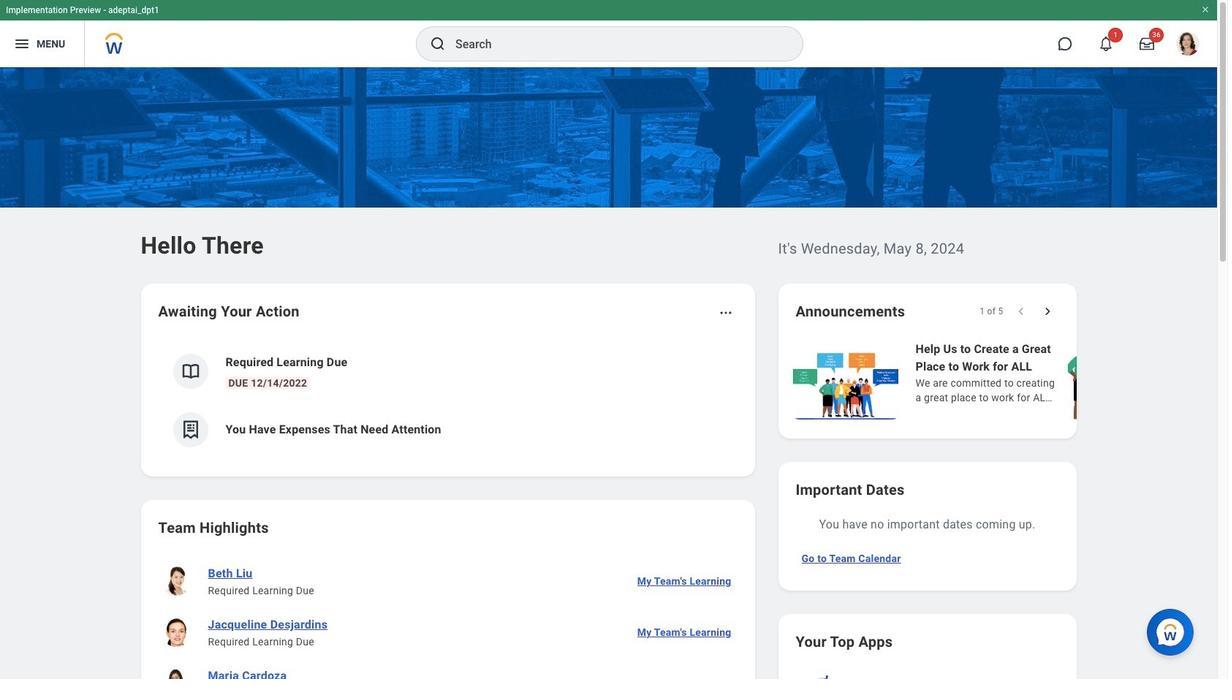 Task type: describe. For each thing, give the bounding box(es) containing it.
search image
[[429, 35, 447, 53]]

justify image
[[13, 35, 31, 53]]

chevron left small image
[[1014, 304, 1029, 319]]

related actions image
[[719, 306, 733, 320]]

Search Workday  search field
[[456, 28, 773, 60]]

close environment banner image
[[1202, 5, 1211, 14]]



Task type: locate. For each thing, give the bounding box(es) containing it.
inbox large image
[[1140, 37, 1155, 51]]

profile logan mcneil image
[[1177, 32, 1200, 59]]

dashboard expenses image
[[180, 419, 202, 441]]

list
[[790, 339, 1229, 421], [158, 342, 738, 459], [158, 556, 738, 680]]

book open image
[[180, 361, 202, 383]]

main content
[[0, 67, 1229, 680]]

chevron right small image
[[1041, 304, 1055, 319]]

notifications large image
[[1099, 37, 1114, 51]]

banner
[[0, 0, 1218, 67]]

status
[[980, 306, 1004, 317]]



Task type: vqa. For each thing, say whether or not it's contained in the screenshot.
the rightmost x 'image'
no



